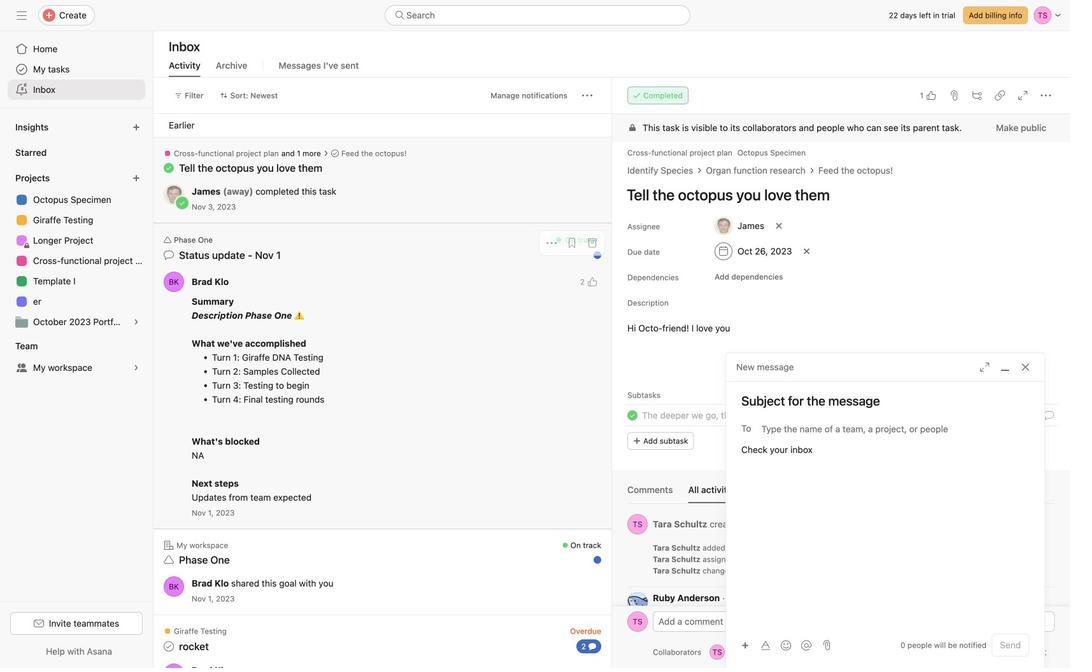Task type: vqa. For each thing, say whether or not it's contained in the screenshot.
"main content"
yes



Task type: describe. For each thing, give the bounding box(es) containing it.
more actions image
[[582, 90, 592, 101]]

tab list inside tell the octopus you love them dialog
[[627, 483, 1055, 505]]

2 delete story image from the top
[[1046, 555, 1054, 563]]

teams element
[[0, 335, 153, 381]]

1 vertical spatial task name text field
[[642, 409, 812, 423]]

add subtask image
[[972, 90, 982, 101]]

new insights image
[[132, 124, 140, 131]]

expand popout to full screen image
[[980, 362, 990, 373]]

hide sidebar image
[[17, 10, 27, 20]]

see details, october 2023 portfolio image
[[132, 319, 140, 326]]

open user profile image
[[627, 593, 648, 613]]

3 delete story image from the top
[[1046, 567, 1054, 575]]

emoji image
[[781, 641, 791, 651]]

⚠️ image
[[294, 311, 304, 321]]

insert an object image
[[741, 642, 749, 650]]

0 vertical spatial task name text field
[[619, 180, 1055, 210]]

Completed checkbox
[[625, 408, 640, 424]]

add to bookmarks image
[[567, 238, 577, 248]]

show options image
[[1042, 594, 1050, 602]]

add or remove collaborators image
[[745, 645, 761, 661]]

archive notification image
[[587, 238, 598, 248]]

clear due date image
[[803, 248, 811, 255]]

Type the name of a team, a project, or people text field
[[762, 422, 1022, 437]]

copy task link image
[[995, 90, 1005, 101]]

remove assignee image
[[775, 222, 783, 230]]

2 likes. click to like this task image
[[587, 277, 598, 287]]

tell the octopus you love them dialog
[[612, 78, 1070, 669]]

projects element
[[0, 167, 153, 335]]

at mention image
[[801, 641, 812, 651]]

close image
[[1020, 362, 1031, 373]]

see details, my workspace image
[[132, 364, 140, 372]]



Task type: locate. For each thing, give the bounding box(es) containing it.
Add subject text field
[[726, 392, 1045, 410]]

list item
[[612, 404, 1070, 427]]

minimize image
[[1000, 362, 1010, 373]]

0 vertical spatial delete story image
[[1046, 544, 1054, 552]]

global element
[[0, 31, 153, 108]]

list box
[[385, 5, 691, 25]]

1 delete story image from the top
[[1046, 544, 1054, 552]]

add or remove collaborators image left emoji icon
[[768, 649, 776, 657]]

0 comments. click to go to subtask details and comments image
[[1044, 411, 1054, 421]]

1 vertical spatial delete story image
[[1046, 555, 1054, 563]]

tab list
[[627, 483, 1055, 505]]

more actions for this task image
[[1041, 90, 1051, 101]]

sort: newest image
[[220, 92, 228, 99]]

status update icon image
[[164, 250, 174, 261]]

0 horizontal spatial add or remove collaborators image
[[710, 645, 725, 661]]

toolbar
[[736, 637, 818, 655]]

dialog
[[726, 354, 1045, 669]]

leftcount image
[[589, 643, 596, 651]]

add or remove collaborators image
[[710, 645, 725, 661], [768, 649, 776, 657]]

1 horizontal spatial add or remove collaborators image
[[768, 649, 776, 657]]

completed image
[[625, 408, 640, 424]]

new project or portfolio image
[[132, 175, 140, 182]]

attachments: add a file to this task, tell the octopus you love them image
[[949, 90, 959, 101]]

open user profile image
[[164, 272, 184, 292], [627, 515, 648, 535], [164, 577, 184, 598], [627, 612, 648, 633]]

Task Name text field
[[619, 180, 1055, 210], [642, 409, 812, 423]]

full screen image
[[1018, 90, 1028, 101]]

1 like. click to like this task image
[[926, 90, 936, 101]]

main content
[[612, 114, 1070, 667]]

2 vertical spatial delete story image
[[1046, 567, 1054, 575]]

delete story image
[[1046, 544, 1054, 552], [1046, 555, 1054, 563], [1046, 567, 1054, 575]]

add or remove collaborators image left insert an object "icon"
[[710, 645, 725, 661]]

formatting image
[[761, 641, 771, 651]]



